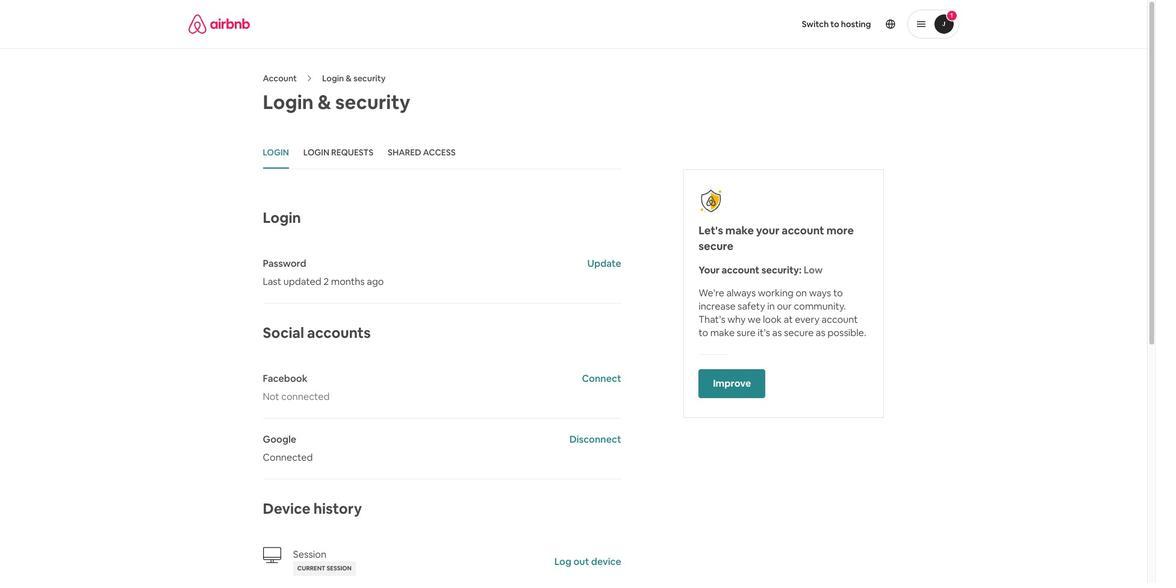 Task type: vqa. For each thing, say whether or not it's contained in the screenshot.
low
yes



Task type: describe. For each thing, give the bounding box(es) containing it.
facebook
[[263, 372, 308, 385]]

to inside switch to hosting link
[[831, 19, 840, 30]]

not connected
[[263, 390, 330, 403]]

2 vertical spatial login
[[263, 209, 301, 227]]

shared access button
[[388, 137, 456, 169]]

connected
[[263, 451, 313, 464]]

shared access
[[388, 147, 456, 158]]

password last updated 2 months ago
[[263, 257, 384, 288]]

login button
[[263, 137, 289, 169]]

login requests button
[[304, 137, 374, 169]]

0 vertical spatial login & security
[[322, 73, 386, 84]]

ago
[[367, 275, 384, 288]]

1
[[951, 11, 954, 19]]

disconnect button
[[570, 433, 622, 447]]

disconnect
[[570, 433, 622, 446]]

we
[[748, 313, 761, 326]]

months
[[331, 275, 365, 288]]

switch to hosting link
[[795, 11, 879, 37]]

login requests
[[304, 147, 374, 158]]

let's
[[699, 224, 724, 237]]

secure inside we're always working on ways to increase safety in our community. that's why we look at every account to make sure it's as secure as possible.
[[785, 327, 814, 339]]

1 vertical spatial account
[[722, 264, 760, 277]]

look
[[764, 313, 782, 326]]

1 vertical spatial security
[[335, 90, 411, 115]]

connected
[[282, 390, 330, 403]]

more
[[827, 224, 854, 237]]

1 vertical spatial login & security
[[263, 90, 411, 115]]

0 vertical spatial login
[[322, 73, 344, 84]]

it's
[[758, 327, 771, 339]]

your
[[757, 224, 780, 237]]

password
[[263, 257, 306, 270]]

1 vertical spatial &
[[318, 90, 331, 115]]

out
[[574, 556, 590, 568]]

0 vertical spatial &
[[346, 73, 352, 84]]

update button
[[588, 257, 622, 271]]

requests
[[331, 147, 374, 158]]

session current session
[[293, 548, 352, 572]]

1 as from the left
[[773, 327, 783, 339]]

0 vertical spatial security
[[354, 73, 386, 84]]

safety
[[738, 300, 766, 313]]

account
[[263, 73, 297, 84]]

2 as from the left
[[816, 327, 826, 339]]

security:
[[762, 264, 802, 277]]

2 vertical spatial to
[[699, 327, 709, 339]]

working
[[759, 287, 794, 299]]

why
[[728, 313, 746, 326]]

increase
[[699, 300, 736, 313]]

switch to hosting
[[802, 19, 872, 30]]

session
[[293, 548, 327, 561]]

1 vertical spatial to
[[834, 287, 844, 299]]

desktop device image
[[263, 546, 281, 564]]

log
[[555, 556, 572, 568]]

make inside let's make your account more secure
[[726, 224, 754, 237]]

1 button
[[908, 10, 960, 39]]

login for login requests
[[304, 147, 330, 158]]

social accounts
[[263, 324, 371, 342]]

ways
[[810, 287, 832, 299]]

account link
[[263, 73, 297, 84]]

accounts
[[307, 324, 371, 342]]



Task type: locate. For each thing, give the bounding box(es) containing it.
history
[[314, 500, 362, 518]]

device
[[263, 500, 311, 518]]

profile element
[[588, 0, 960, 48]]

always
[[727, 287, 756, 299]]

1 horizontal spatial login
[[304, 147, 330, 158]]

login right account
[[322, 73, 344, 84]]

as
[[773, 327, 783, 339], [816, 327, 826, 339]]

sure
[[737, 327, 756, 339]]

last
[[263, 275, 282, 288]]

security
[[354, 73, 386, 84], [335, 90, 411, 115]]

connect
[[582, 372, 622, 385]]

device
[[592, 556, 622, 568]]

your
[[699, 264, 720, 277]]

low
[[804, 264, 823, 277]]

1 horizontal spatial as
[[816, 327, 826, 339]]

possible.
[[828, 327, 867, 339]]

secure inside let's make your account more secure
[[699, 239, 734, 253]]

1 login from the left
[[263, 147, 289, 158]]

2 vertical spatial account
[[822, 313, 859, 326]]

&
[[346, 73, 352, 84], [318, 90, 331, 115]]

not
[[263, 390, 279, 403]]

1 vertical spatial secure
[[785, 327, 814, 339]]

access
[[423, 147, 456, 158]]

we're always working on ways to increase safety in our community. that's why we look at every account to make sure it's as secure as possible.
[[699, 287, 867, 339]]

to down that's
[[699, 327, 709, 339]]

0 horizontal spatial as
[[773, 327, 783, 339]]

that's
[[699, 313, 726, 326]]

account right your
[[782, 224, 825, 237]]

0 vertical spatial make
[[726, 224, 754, 237]]

login for login
[[263, 147, 289, 158]]

your account security: low
[[699, 264, 823, 277]]

account inside let's make your account more secure
[[782, 224, 825, 237]]

device history
[[263, 500, 362, 518]]

2 login from the left
[[304, 147, 330, 158]]

community.
[[795, 300, 847, 313]]

improve button
[[699, 369, 766, 398]]

updated
[[284, 275, 322, 288]]

secure down let's
[[699, 239, 734, 253]]

social
[[263, 324, 304, 342]]

secure down every
[[785, 327, 814, 339]]

1 horizontal spatial secure
[[785, 327, 814, 339]]

connect button
[[582, 372, 622, 386]]

secure
[[699, 239, 734, 253], [785, 327, 814, 339]]

login & security
[[322, 73, 386, 84], [263, 90, 411, 115]]

account inside we're always working on ways to increase safety in our community. that's why we look at every account to make sure it's as secure as possible.
[[822, 313, 859, 326]]

log out device
[[555, 556, 622, 568]]

as down every
[[816, 327, 826, 339]]

make down that's
[[711, 327, 735, 339]]

login
[[322, 73, 344, 84], [263, 90, 314, 115], [263, 209, 301, 227]]

make inside we're always working on ways to increase safety in our community. that's why we look at every account to make sure it's as secure as possible.
[[711, 327, 735, 339]]

2
[[324, 275, 329, 288]]

login up "password"
[[263, 209, 301, 227]]

0 horizontal spatial secure
[[699, 239, 734, 253]]

log out device button
[[555, 556, 622, 569]]

we're
[[699, 287, 725, 299]]

login down account
[[263, 90, 314, 115]]

google
[[263, 433, 297, 446]]

switch
[[802, 19, 829, 30]]

1 vertical spatial make
[[711, 327, 735, 339]]

to right ways
[[834, 287, 844, 299]]

hosting
[[842, 19, 872, 30]]

0 vertical spatial secure
[[699, 239, 734, 253]]

login inside button
[[304, 147, 330, 158]]

login
[[263, 147, 289, 158], [304, 147, 330, 158]]

update
[[588, 257, 622, 270]]

1 vertical spatial login
[[263, 90, 314, 115]]

make
[[726, 224, 754, 237], [711, 327, 735, 339]]

every
[[796, 313, 820, 326]]

make left your
[[726, 224, 754, 237]]

to
[[831, 19, 840, 30], [834, 287, 844, 299], [699, 327, 709, 339]]

current
[[298, 565, 326, 572]]

1 horizontal spatial &
[[346, 73, 352, 84]]

at
[[784, 313, 793, 326]]

0 horizontal spatial login
[[263, 147, 289, 158]]

account
[[782, 224, 825, 237], [722, 264, 760, 277], [822, 313, 859, 326]]

shared
[[388, 147, 422, 158]]

account up possible.
[[822, 313, 859, 326]]

to right switch
[[831, 19, 840, 30]]

tab list containing login
[[263, 137, 622, 169]]

let's make your account more secure
[[699, 224, 854, 253]]

account up always
[[722, 264, 760, 277]]

improve
[[714, 377, 752, 390]]

our
[[778, 300, 792, 313]]

session
[[327, 565, 352, 572]]

0 vertical spatial account
[[782, 224, 825, 237]]

0 horizontal spatial &
[[318, 90, 331, 115]]

as right it's
[[773, 327, 783, 339]]

in
[[768, 300, 775, 313]]

on
[[796, 287, 808, 299]]

0 vertical spatial to
[[831, 19, 840, 30]]

tab list
[[263, 137, 622, 169]]



